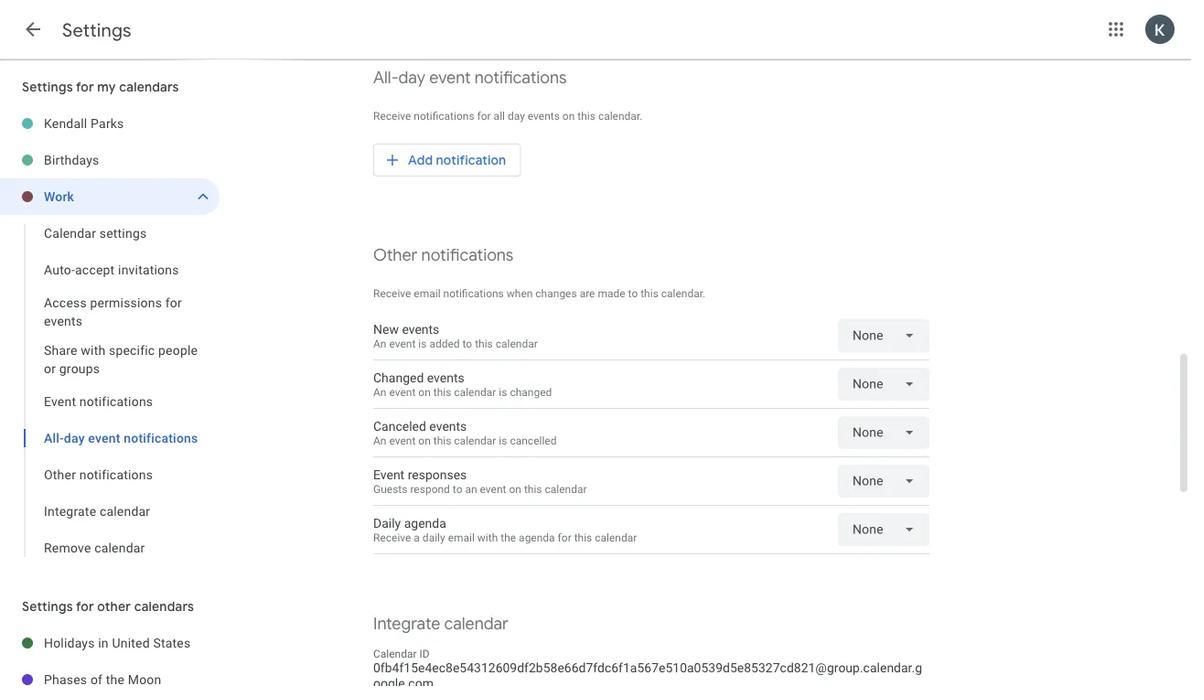 Task type: describe. For each thing, give the bounding box(es) containing it.
in
[[98, 636, 109, 651]]

integrate inside settings for my calendars tree
[[44, 504, 96, 519]]

0 vertical spatial to
[[628, 287, 638, 300]]

other notifications inside settings for my calendars tree
[[44, 467, 153, 482]]

on inside changed events an event on this calendar is changed
[[419, 386, 431, 398]]

calendar inside event responses guests respond to an event on this calendar
[[545, 483, 587, 495]]

groups
[[59, 361, 100, 376]]

calendar settings
[[44, 226, 147, 241]]

0fb4f15e4ec8e54312609df2b58e66d7fdc6f1a567e510a0539d5e85327cd821@group.calendar.g
[[373, 661, 923, 676]]

settings for other calendars tree
[[0, 625, 220, 687]]

united
[[112, 636, 150, 651]]

event up receive notifications for all day events on this calendar.
[[429, 67, 471, 88]]

daily
[[423, 531, 445, 544]]

oogle.com
[[373, 676, 434, 687]]

calendar for calendar settings
[[44, 226, 96, 241]]

event inside canceled events an event on this calendar is cancelled
[[389, 434, 416, 447]]

new events an event is added to this calendar
[[373, 322, 538, 350]]

the
[[501, 531, 516, 544]]

with inside the 'daily agenda receive a daily email with the agenda for this calendar'
[[478, 531, 498, 544]]

this inside changed events an event on this calendar is changed
[[434, 386, 452, 398]]

an for canceled events
[[373, 434, 387, 447]]

settings for my calendars tree
[[0, 105, 220, 567]]

settings for settings for other calendars
[[22, 599, 73, 615]]

calendar id 0fb4f15e4ec8e54312609df2b58e66d7fdc6f1a567e510a0539d5e85327cd821@group.calendar.g oogle.com
[[373, 648, 923, 687]]

with inside share with specific people or groups
[[81, 343, 106, 358]]

people
[[158, 343, 198, 358]]

settings for settings
[[62, 18, 132, 42]]

0 vertical spatial other notifications
[[373, 245, 514, 266]]

guests
[[373, 483, 408, 495]]

is for changed events
[[499, 386, 508, 398]]

event inside new events an event is added to this calendar
[[389, 337, 416, 350]]

0 horizontal spatial calendar.
[[599, 110, 643, 123]]

invitations
[[118, 262, 179, 277]]

cancelled
[[510, 434, 557, 447]]

events inside access permissions for events
[[44, 314, 83, 329]]

daily agenda receive a daily email with the agenda for this calendar
[[373, 516, 637, 544]]

events for new events
[[402, 322, 440, 337]]

work
[[44, 189, 74, 204]]

holidays in united states tree item
[[0, 625, 220, 662]]

changed
[[373, 371, 424, 386]]

event inside changed events an event on this calendar is changed
[[389, 386, 416, 398]]

on inside canceled events an event on this calendar is cancelled
[[419, 434, 431, 447]]

added
[[430, 337, 460, 350]]

on right 'all'
[[563, 110, 575, 123]]

settings heading
[[62, 18, 132, 42]]

is inside new events an event is added to this calendar
[[419, 337, 427, 350]]

all- inside settings for my calendars tree
[[44, 431, 64, 446]]

respond
[[410, 483, 450, 495]]

all-day event notifications inside settings for my calendars tree
[[44, 431, 198, 446]]

receive email notifications when changes are made to this calendar.
[[373, 287, 706, 300]]

an for changed events
[[373, 386, 387, 398]]

for left 'all'
[[477, 110, 491, 123]]

this inside new events an event is added to this calendar
[[475, 337, 493, 350]]

permissions
[[90, 295, 162, 310]]

receive for other
[[373, 287, 411, 300]]

parks
[[91, 116, 124, 131]]

calendar inside the 'daily agenda receive a daily email with the agenda for this calendar'
[[595, 531, 637, 544]]

kendall parks
[[44, 116, 124, 131]]

1 horizontal spatial integrate calendar
[[373, 614, 509, 635]]

this right made
[[641, 287, 659, 300]]

an for new events
[[373, 337, 387, 350]]

calendar inside canceled events an event on this calendar is cancelled
[[454, 434, 497, 447]]

notification
[[436, 152, 507, 168]]

is for canceled events
[[499, 434, 508, 447]]

auto-accept invitations
[[44, 262, 179, 277]]

this inside event responses guests respond to an event on this calendar
[[524, 483, 542, 495]]

kendall parks tree item
[[0, 105, 220, 142]]

share with specific people or groups
[[44, 343, 198, 376]]

changed events an event on this calendar is changed
[[373, 371, 552, 398]]

other
[[97, 599, 131, 615]]

birthdays
[[44, 152, 99, 168]]

for left my at the left of the page
[[76, 79, 94, 95]]

add notification button
[[373, 138, 521, 182]]

receive inside the 'daily agenda receive a daily email with the agenda for this calendar'
[[373, 531, 411, 544]]

on inside event responses guests respond to an event on this calendar
[[509, 483, 522, 495]]

1 horizontal spatial calendar.
[[662, 287, 706, 300]]

my
[[97, 79, 116, 95]]

holidays in united states link
[[44, 625, 220, 662]]



Task type: locate. For each thing, give the bounding box(es) containing it.
when
[[507, 287, 533, 300]]

all-day event notifications up 'all'
[[373, 67, 567, 88]]

an inside canceled events an event on this calendar is cancelled
[[373, 434, 387, 447]]

calendar inside new events an event is added to this calendar
[[496, 337, 538, 350]]

event down or at left
[[44, 394, 76, 409]]

0 horizontal spatial agenda
[[404, 516, 447, 531]]

event up canceled
[[389, 386, 416, 398]]

event inside event responses guests respond to an event on this calendar
[[373, 468, 405, 483]]

integrate up remove
[[44, 504, 96, 519]]

events for canceled events
[[430, 419, 467, 434]]

daily
[[373, 516, 401, 531]]

changed
[[510, 386, 552, 398]]

accept
[[75, 262, 115, 277]]

other
[[373, 245, 418, 266], [44, 467, 76, 482]]

integrate calendar inside settings for my calendars tree
[[44, 504, 150, 519]]

other inside settings for my calendars tree
[[44, 467, 76, 482]]

settings for other calendars
[[22, 599, 194, 615]]

all
[[494, 110, 505, 123]]

calendars up states
[[134, 599, 194, 615]]

1 vertical spatial calendars
[[134, 599, 194, 615]]

receive up add
[[373, 110, 411, 123]]

settings
[[62, 18, 132, 42], [22, 79, 73, 95], [22, 599, 73, 615]]

remove calendar
[[44, 541, 145, 556]]

agenda right the
[[519, 531, 555, 544]]

with left the
[[478, 531, 498, 544]]

calendars for settings for other calendars
[[134, 599, 194, 615]]

2 vertical spatial is
[[499, 434, 508, 447]]

with up groups
[[81, 343, 106, 358]]

calendar
[[496, 337, 538, 350], [454, 386, 497, 398], [454, 434, 497, 447], [545, 483, 587, 495], [100, 504, 150, 519], [595, 531, 637, 544], [94, 541, 145, 556], [444, 614, 509, 635]]

responses
[[408, 468, 467, 483]]

to
[[628, 287, 638, 300], [463, 337, 473, 350], [453, 483, 463, 495]]

0 vertical spatial all-
[[373, 67, 399, 88]]

1 horizontal spatial agenda
[[519, 531, 555, 544]]

for inside the 'daily agenda receive a daily email with the agenda for this calendar'
[[558, 531, 572, 544]]

add
[[408, 152, 433, 168]]

access permissions for events
[[44, 295, 182, 329]]

calendar inside changed events an event on this calendar is changed
[[454, 386, 497, 398]]

or
[[44, 361, 56, 376]]

events down access
[[44, 314, 83, 329]]

calendar up oogle.com
[[373, 648, 417, 661]]

receive notifications for all day events on this calendar.
[[373, 110, 643, 123]]

integrate up id in the bottom left of the page
[[373, 614, 441, 635]]

events inside changed events an event on this calendar is changed
[[427, 371, 465, 386]]

0 vertical spatial integrate calendar
[[44, 504, 150, 519]]

email right daily
[[448, 531, 475, 544]]

1 vertical spatial an
[[373, 386, 387, 398]]

an
[[373, 337, 387, 350], [373, 386, 387, 398], [373, 434, 387, 447]]

1 horizontal spatial email
[[448, 531, 475, 544]]

day down event notifications
[[64, 431, 85, 446]]

event inside settings for my calendars tree
[[88, 431, 120, 446]]

2 vertical spatial day
[[64, 431, 85, 446]]

integrate calendar up id in the bottom left of the page
[[373, 614, 509, 635]]

calendar up auto-
[[44, 226, 96, 241]]

an
[[465, 483, 477, 495]]

calendar
[[44, 226, 96, 241], [373, 648, 417, 661]]

1 vertical spatial receive
[[373, 287, 411, 300]]

0 horizontal spatial all-day event notifications
[[44, 431, 198, 446]]

on up the 'daily agenda receive a daily email with the agenda for this calendar'
[[509, 483, 522, 495]]

event for event responses guests respond to an event on this calendar
[[373, 468, 405, 483]]

work tree item
[[0, 179, 220, 215]]

0 vertical spatial other
[[373, 245, 418, 266]]

settings up settings for my calendars
[[62, 18, 132, 42]]

all-day event notifications
[[373, 67, 567, 88], [44, 431, 198, 446]]

1 horizontal spatial day
[[399, 67, 426, 88]]

email up new events an event is added to this calendar
[[414, 287, 441, 300]]

1 horizontal spatial other
[[373, 245, 418, 266]]

settings for my calendars
[[22, 79, 179, 95]]

holidays in united states
[[44, 636, 191, 651]]

2 horizontal spatial day
[[508, 110, 525, 123]]

2 vertical spatial receive
[[373, 531, 411, 544]]

event left respond in the left bottom of the page
[[373, 468, 405, 483]]

0 vertical spatial calendars
[[119, 79, 179, 95]]

events right new at top
[[402, 322, 440, 337]]

other notifications down event notifications
[[44, 467, 153, 482]]

holidays
[[44, 636, 95, 651]]

1 horizontal spatial with
[[478, 531, 498, 544]]

1 vertical spatial all-day event notifications
[[44, 431, 198, 446]]

0 vertical spatial with
[[81, 343, 106, 358]]

0 horizontal spatial other notifications
[[44, 467, 153, 482]]

this right added
[[475, 337, 493, 350]]

settings up kendall
[[22, 79, 73, 95]]

event up changed
[[389, 337, 416, 350]]

receive left a
[[373, 531, 411, 544]]

0 vertical spatial calendar.
[[599, 110, 643, 123]]

1 vertical spatial calendar.
[[662, 287, 706, 300]]

0 vertical spatial event
[[44, 394, 76, 409]]

calendars right my at the left of the page
[[119, 79, 179, 95]]

an inside new events an event is added to this calendar
[[373, 337, 387, 350]]

canceled
[[373, 419, 426, 434]]

events
[[528, 110, 560, 123], [44, 314, 83, 329], [402, 322, 440, 337], [427, 371, 465, 386], [430, 419, 467, 434]]

calendar inside calendar id 0fb4f15e4ec8e54312609df2b58e66d7fdc6f1a567e510a0539d5e85327cd821@group.calendar.g oogle.com
[[373, 648, 417, 661]]

receive up new at top
[[373, 287, 411, 300]]

group
[[0, 215, 220, 567]]

event for event notifications
[[44, 394, 76, 409]]

0 vertical spatial email
[[414, 287, 441, 300]]

email
[[414, 287, 441, 300], [448, 531, 475, 544]]

event
[[429, 67, 471, 88], [389, 337, 416, 350], [389, 386, 416, 398], [88, 431, 120, 446], [389, 434, 416, 447], [480, 483, 507, 495]]

1 vertical spatial integrate calendar
[[373, 614, 509, 635]]

0 horizontal spatial integrate calendar
[[44, 504, 150, 519]]

event down event notifications
[[88, 431, 120, 446]]

add notification
[[408, 152, 507, 168]]

0 horizontal spatial calendar
[[44, 226, 96, 241]]

settings for settings for my calendars
[[22, 79, 73, 95]]

0 vertical spatial all-day event notifications
[[373, 67, 567, 88]]

a
[[414, 531, 420, 544]]

1 horizontal spatial calendar
[[373, 648, 417, 661]]

integrate calendar up remove calendar
[[44, 504, 150, 519]]

for down "invitations"
[[166, 295, 182, 310]]

0 vertical spatial settings
[[62, 18, 132, 42]]

other notifications up new events an event is added to this calendar
[[373, 245, 514, 266]]

an up changed
[[373, 337, 387, 350]]

event notifications
[[44, 394, 153, 409]]

this right 'all'
[[578, 110, 596, 123]]

is inside canceled events an event on this calendar is cancelled
[[499, 434, 508, 447]]

events down changed events an event on this calendar is changed
[[430, 419, 467, 434]]

with
[[81, 343, 106, 358], [478, 531, 498, 544]]

birthdays link
[[44, 142, 220, 179]]

0 vertical spatial day
[[399, 67, 426, 88]]

kendall
[[44, 116, 87, 131]]

event responses guests respond to an event on this calendar
[[373, 468, 587, 495]]

other notifications
[[373, 245, 514, 266], [44, 467, 153, 482]]

0 vertical spatial calendar
[[44, 226, 96, 241]]

email inside the 'daily agenda receive a daily email with the agenda for this calendar'
[[448, 531, 475, 544]]

on up canceled
[[419, 386, 431, 398]]

to right added
[[463, 337, 473, 350]]

1 vertical spatial email
[[448, 531, 475, 544]]

are
[[580, 287, 595, 300]]

this right changed
[[434, 386, 452, 398]]

this inside the 'daily agenda receive a daily email with the agenda for this calendar'
[[575, 531, 593, 544]]

all-
[[373, 67, 399, 88], [44, 431, 64, 446]]

1 horizontal spatial all-
[[373, 67, 399, 88]]

this
[[578, 110, 596, 123], [641, 287, 659, 300], [475, 337, 493, 350], [434, 386, 452, 398], [434, 434, 452, 447], [524, 483, 542, 495], [575, 531, 593, 544]]

on up the responses
[[419, 434, 431, 447]]

all-day event notifications down event notifications
[[44, 431, 198, 446]]

0 horizontal spatial other
[[44, 467, 76, 482]]

3 receive from the top
[[373, 531, 411, 544]]

access
[[44, 295, 87, 310]]

2 vertical spatial an
[[373, 434, 387, 447]]

to right made
[[628, 287, 638, 300]]

this right the
[[575, 531, 593, 544]]

events inside canceled events an event on this calendar is cancelled
[[430, 419, 467, 434]]

events inside new events an event is added to this calendar
[[402, 322, 440, 337]]

1 vertical spatial event
[[373, 468, 405, 483]]

is inside changed events an event on this calendar is changed
[[499, 386, 508, 398]]

changes
[[536, 287, 577, 300]]

event inside settings for my calendars tree
[[44, 394, 76, 409]]

receive
[[373, 110, 411, 123], [373, 287, 411, 300], [373, 531, 411, 544]]

1 an from the top
[[373, 337, 387, 350]]

1 vertical spatial settings
[[22, 79, 73, 95]]

0 vertical spatial receive
[[373, 110, 411, 123]]

settings up holidays
[[22, 599, 73, 615]]

event right an
[[480, 483, 507, 495]]

day right 'all'
[[508, 110, 525, 123]]

an up guests
[[373, 434, 387, 447]]

1 vertical spatial all-
[[44, 431, 64, 446]]

auto-
[[44, 262, 75, 277]]

share
[[44, 343, 77, 358]]

1 vertical spatial is
[[499, 386, 508, 398]]

birthdays tree item
[[0, 142, 220, 179]]

day up add
[[399, 67, 426, 88]]

specific
[[109, 343, 155, 358]]

notifications
[[475, 67, 567, 88], [414, 110, 475, 123], [422, 245, 514, 266], [444, 287, 504, 300], [80, 394, 153, 409], [124, 431, 198, 446], [79, 467, 153, 482]]

this down cancelled
[[524, 483, 542, 495]]

1 horizontal spatial all-day event notifications
[[373, 67, 567, 88]]

calendar inside tree
[[44, 226, 96, 241]]

2 vertical spatial to
[[453, 483, 463, 495]]

0 vertical spatial is
[[419, 337, 427, 350]]

this up the responses
[[434, 434, 452, 447]]

1 vertical spatial with
[[478, 531, 498, 544]]

agenda
[[404, 516, 447, 531], [519, 531, 555, 544]]

to left an
[[453, 483, 463, 495]]

an up canceled
[[373, 386, 387, 398]]

phases of the moon tree item
[[0, 662, 220, 687]]

events for changed events
[[427, 371, 465, 386]]

settings
[[100, 226, 147, 241]]

calendars for settings for my calendars
[[119, 79, 179, 95]]

remove
[[44, 541, 91, 556]]

2 an from the top
[[373, 386, 387, 398]]

0 horizontal spatial day
[[64, 431, 85, 446]]

group containing calendar settings
[[0, 215, 220, 567]]

for inside access permissions for events
[[166, 295, 182, 310]]

is left cancelled
[[499, 434, 508, 447]]

go back image
[[22, 18, 44, 40]]

0 horizontal spatial email
[[414, 287, 441, 300]]

2 vertical spatial settings
[[22, 599, 73, 615]]

id
[[420, 648, 430, 661]]

3 an from the top
[[373, 434, 387, 447]]

other up remove
[[44, 467, 76, 482]]

this inside canceled events an event on this calendar is cancelled
[[434, 434, 452, 447]]

receive for all-
[[373, 110, 411, 123]]

is
[[419, 337, 427, 350], [499, 386, 508, 398], [499, 434, 508, 447]]

1 vertical spatial other
[[44, 467, 76, 482]]

to inside new events an event is added to this calendar
[[463, 337, 473, 350]]

1 vertical spatial calendar
[[373, 648, 417, 661]]

integrate calendar
[[44, 504, 150, 519], [373, 614, 509, 635]]

event up the responses
[[389, 434, 416, 447]]

canceled events an event on this calendar is cancelled
[[373, 419, 557, 447]]

an inside changed events an event on this calendar is changed
[[373, 386, 387, 398]]

work link
[[44, 179, 187, 215]]

event inside event responses guests respond to an event on this calendar
[[480, 483, 507, 495]]

for
[[76, 79, 94, 95], [477, 110, 491, 123], [166, 295, 182, 310], [558, 531, 572, 544], [76, 599, 94, 615]]

2 receive from the top
[[373, 287, 411, 300]]

day
[[399, 67, 426, 88], [508, 110, 525, 123], [64, 431, 85, 446]]

0 vertical spatial integrate
[[44, 504, 96, 519]]

0 horizontal spatial with
[[81, 343, 106, 358]]

0 horizontal spatial all-
[[44, 431, 64, 446]]

0 horizontal spatial event
[[44, 394, 76, 409]]

agenda down respond in the left bottom of the page
[[404, 516, 447, 531]]

states
[[153, 636, 191, 651]]

is left "changed" at the left bottom of the page
[[499, 386, 508, 398]]

other up new at top
[[373, 245, 418, 266]]

1 vertical spatial day
[[508, 110, 525, 123]]

new
[[373, 322, 399, 337]]

for left other
[[76, 599, 94, 615]]

1 receive from the top
[[373, 110, 411, 123]]

made
[[598, 287, 626, 300]]

to inside event responses guests respond to an event on this calendar
[[453, 483, 463, 495]]

day inside settings for my calendars tree
[[64, 431, 85, 446]]

events right 'all'
[[528, 110, 560, 123]]

events down added
[[427, 371, 465, 386]]

calendars
[[119, 79, 179, 95], [134, 599, 194, 615]]

event
[[44, 394, 76, 409], [373, 468, 405, 483]]

calendar.
[[599, 110, 643, 123], [662, 287, 706, 300]]

is left added
[[419, 337, 427, 350]]

None field
[[839, 319, 930, 352], [839, 368, 930, 401], [839, 417, 930, 449], [839, 465, 930, 498], [839, 514, 930, 546], [839, 319, 930, 352], [839, 368, 930, 401], [839, 417, 930, 449], [839, 465, 930, 498], [839, 514, 930, 546]]

0 vertical spatial an
[[373, 337, 387, 350]]

for right the
[[558, 531, 572, 544]]

1 horizontal spatial other notifications
[[373, 245, 514, 266]]

0 horizontal spatial integrate
[[44, 504, 96, 519]]

1 vertical spatial integrate
[[373, 614, 441, 635]]

1 horizontal spatial integrate
[[373, 614, 441, 635]]

1 vertical spatial to
[[463, 337, 473, 350]]

integrate
[[44, 504, 96, 519], [373, 614, 441, 635]]

on
[[563, 110, 575, 123], [419, 386, 431, 398], [419, 434, 431, 447], [509, 483, 522, 495]]

1 vertical spatial other notifications
[[44, 467, 153, 482]]

calendar for calendar id 0fb4f15e4ec8e54312609df2b58e66d7fdc6f1a567e510a0539d5e85327cd821@group.calendar.g oogle.com
[[373, 648, 417, 661]]

1 horizontal spatial event
[[373, 468, 405, 483]]



Task type: vqa. For each thing, say whether or not it's contained in the screenshot.


